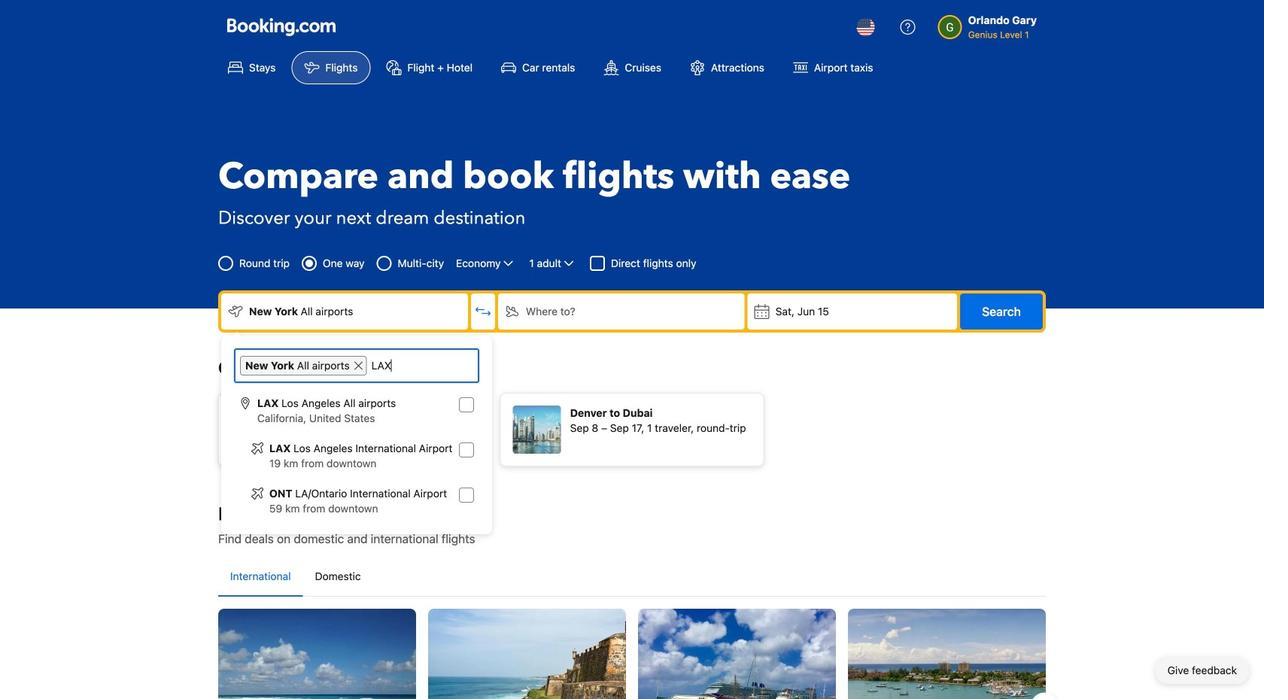 Task type: locate. For each thing, give the bounding box(es) containing it.
region
[[206, 603, 1058, 699]]

your account menu orlando gary genius level 1 element
[[938, 13, 1037, 41]]

Airport or city text field
[[370, 356, 473, 376]]

press enter to select airport, and then press spacebar to add another airport element
[[233, 390, 480, 522]]

new york to san juan image
[[428, 609, 626, 699]]

tab list
[[218, 557, 1046, 598]]

flights homepage image
[[227, 18, 336, 36]]



Task type: vqa. For each thing, say whether or not it's contained in the screenshot.
New York to Oranjestad image
yes



Task type: describe. For each thing, give the bounding box(es) containing it.
new york to oranjestad image
[[638, 609, 836, 699]]

new york to cancún image
[[218, 609, 416, 699]]

new york to montego bay image
[[848, 609, 1046, 699]]



